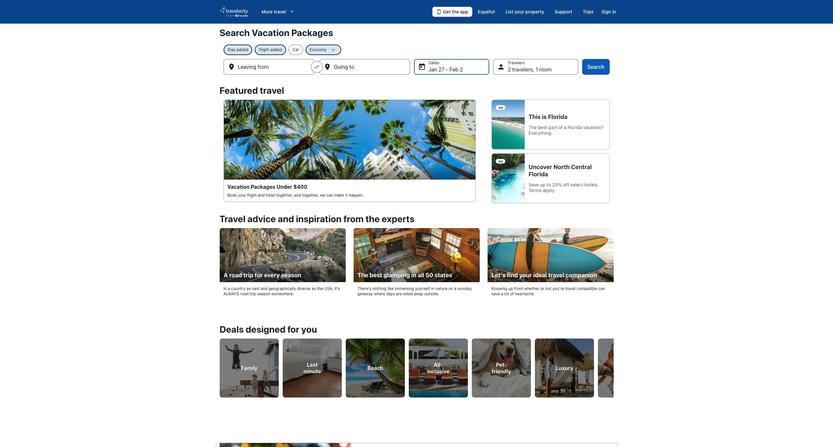 Task type: locate. For each thing, give the bounding box(es) containing it.
main content
[[0, 24, 833, 448]]

previous image
[[216, 363, 223, 371]]

featured travel region
[[216, 81, 618, 210]]

swap origin and destination values image
[[314, 64, 320, 70]]

next image
[[610, 363, 618, 371]]



Task type: describe. For each thing, give the bounding box(es) containing it.
travelocity logo image
[[220, 7, 248, 17]]

download the app button image
[[436, 9, 442, 14]]

travel advice and inspiration from the experts region
[[216, 210, 618, 309]]



Task type: vqa. For each thing, say whether or not it's contained in the screenshot.
the Previous month icon at the left
no



